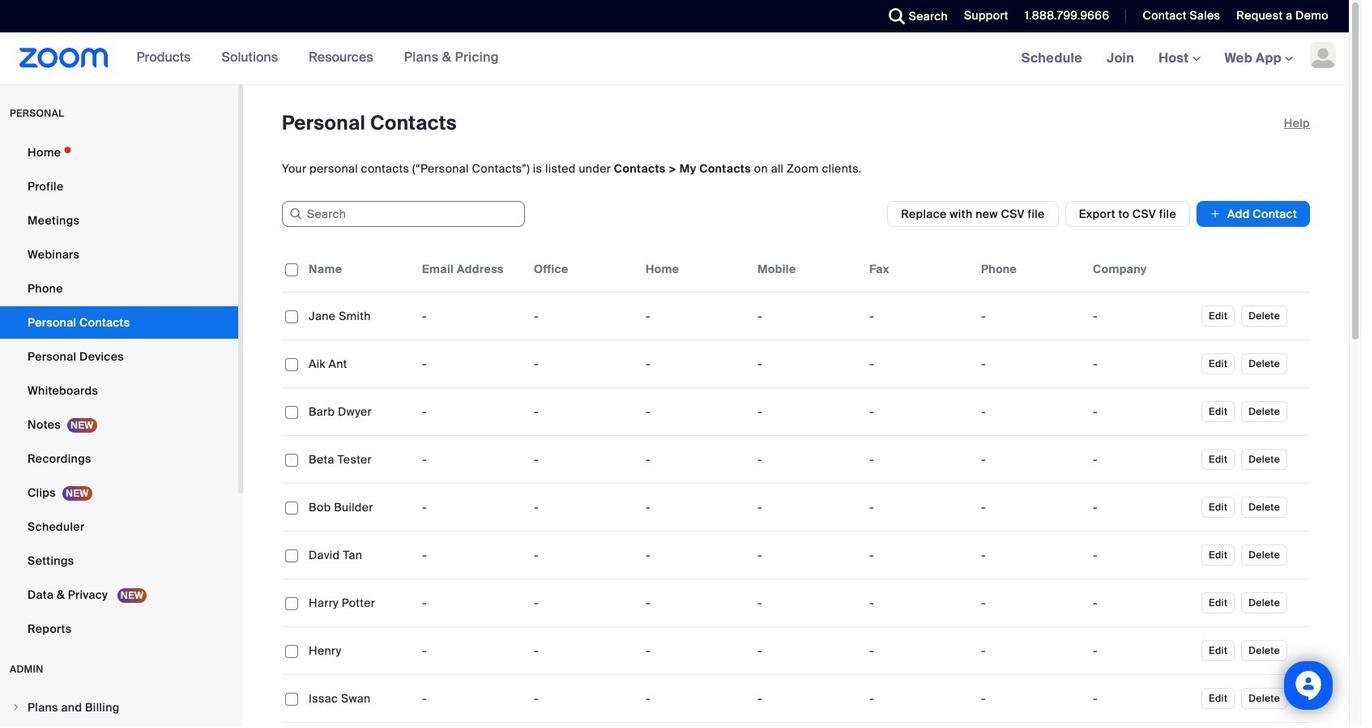 Task type: vqa. For each thing, say whether or not it's contained in the screenshot.
footer
no



Task type: locate. For each thing, give the bounding box(es) containing it.
application
[[282, 246, 1323, 726]]

Search Contacts Input text field
[[282, 201, 525, 227]]

banner
[[0, 32, 1350, 85]]

menu item
[[0, 692, 238, 723]]

cell
[[975, 300, 1087, 332], [1087, 300, 1199, 332], [975, 348, 1087, 380], [1087, 348, 1199, 380], [975, 396, 1087, 428], [1087, 396, 1199, 428], [975, 443, 1087, 476], [1087, 443, 1199, 476], [975, 491, 1087, 524], [1087, 491, 1199, 524], [975, 539, 1087, 571], [1087, 539, 1199, 571], [975, 587, 1087, 619], [1087, 587, 1199, 619], [975, 635, 1087, 667], [1087, 635, 1199, 667], [975, 682, 1087, 715], [1087, 682, 1199, 715], [282, 723, 302, 726], [302, 723, 416, 726], [416, 723, 528, 726], [528, 723, 640, 726], [640, 723, 751, 726], [751, 723, 863, 726], [863, 723, 975, 726], [975, 723, 1087, 726], [1087, 723, 1199, 726], [1199, 723, 1311, 726]]



Task type: describe. For each thing, give the bounding box(es) containing it.
product information navigation
[[108, 32, 511, 84]]

zoom logo image
[[19, 48, 108, 68]]

profile picture image
[[1311, 42, 1337, 68]]

right image
[[11, 703, 21, 712]]

add image
[[1210, 206, 1221, 222]]

personal menu menu
[[0, 136, 238, 647]]

meetings navigation
[[1010, 32, 1350, 85]]



